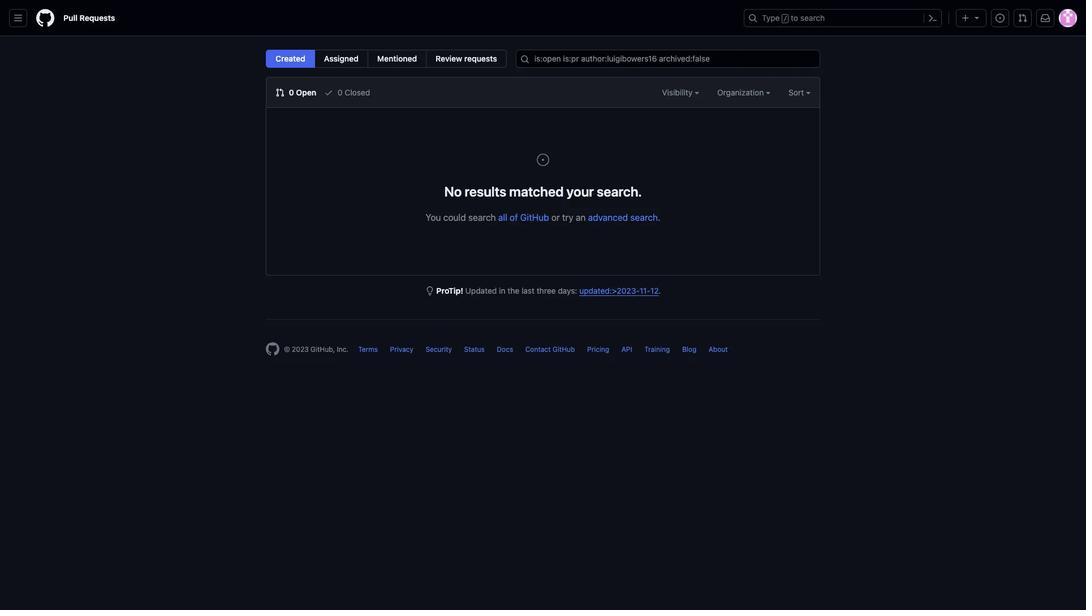 Task type: locate. For each thing, give the bounding box(es) containing it.
1 horizontal spatial search
[[630, 213, 658, 223]]

training
[[644, 346, 670, 354]]

all
[[498, 213, 507, 223]]

2 horizontal spatial search
[[800, 13, 825, 23]]

light bulb image
[[425, 287, 434, 296]]

pull requests element
[[266, 50, 507, 68]]

notifications image
[[1041, 14, 1050, 23]]

0 right check image
[[338, 88, 343, 97]]

sort
[[789, 88, 804, 97]]

1 horizontal spatial issue opened image
[[996, 14, 1005, 23]]

updated
[[465, 286, 497, 296]]

about
[[709, 346, 728, 354]]

review requests
[[436, 54, 497, 63]]

advanced search link
[[588, 213, 658, 223]]

issue opened image up no results matched your search.
[[536, 153, 550, 167]]

issue opened image
[[996, 14, 1005, 23], [536, 153, 550, 167]]

created
[[275, 54, 305, 63]]

1 horizontal spatial 0
[[338, 88, 343, 97]]

0 for closed
[[338, 88, 343, 97]]

try
[[562, 213, 573, 223]]

1 0 from the left
[[289, 88, 294, 97]]

review requests link
[[426, 50, 507, 68]]

.
[[658, 213, 660, 223], [659, 286, 661, 296]]

last
[[522, 286, 535, 296]]

of
[[510, 213, 518, 223]]

contact
[[525, 346, 551, 354]]

docs link
[[497, 346, 513, 354]]

2 0 from the left
[[338, 88, 343, 97]]

0 for open
[[289, 88, 294, 97]]

docs
[[497, 346, 513, 354]]

issue opened image left git pull request image
[[996, 14, 1005, 23]]

0 horizontal spatial github
[[520, 213, 549, 223]]

. right advanced
[[658, 213, 660, 223]]

an
[[576, 213, 586, 223]]

12
[[651, 286, 659, 296]]

blog
[[682, 346, 696, 354]]

assigned
[[324, 54, 359, 63]]

in
[[499, 286, 505, 296]]

git pull request image
[[1018, 14, 1027, 23]]

requests
[[464, 54, 497, 63]]

search
[[800, 13, 825, 23], [468, 213, 496, 223], [630, 213, 658, 223]]

1 vertical spatial issue opened image
[[536, 153, 550, 167]]

search.
[[597, 184, 642, 200]]

you
[[426, 213, 441, 223]]

updated:>2023-11-12 link
[[579, 286, 659, 296]]

github right contact
[[553, 346, 575, 354]]

0 vertical spatial .
[[658, 213, 660, 223]]

api link
[[622, 346, 632, 354]]

github right of
[[520, 213, 549, 223]]

search down search.
[[630, 213, 658, 223]]

advanced
[[588, 213, 628, 223]]

search right to
[[800, 13, 825, 23]]

0 horizontal spatial issue opened image
[[536, 153, 550, 167]]

0 closed
[[336, 88, 370, 97]]

1 vertical spatial .
[[659, 286, 661, 296]]

assigned link
[[314, 50, 368, 68]]

search left all
[[468, 213, 496, 223]]

1 vertical spatial github
[[553, 346, 575, 354]]

/
[[783, 15, 787, 23]]

11-
[[640, 286, 651, 296]]

training link
[[644, 346, 670, 354]]

2023
[[292, 346, 309, 354]]

. right 11-
[[659, 286, 661, 296]]

0 right git pull request icon
[[289, 88, 294, 97]]

could
[[443, 213, 466, 223]]

0 closed link
[[324, 87, 370, 98]]

sort button
[[789, 87, 811, 98]]

you could search all of github or try an advanced search .
[[426, 213, 660, 223]]

created link
[[266, 50, 315, 68]]

contact github link
[[525, 346, 575, 354]]

security
[[426, 346, 452, 354]]

1 horizontal spatial github
[[553, 346, 575, 354]]

0 horizontal spatial 0
[[289, 88, 294, 97]]

github
[[520, 213, 549, 223], [553, 346, 575, 354]]

terms link
[[358, 346, 378, 354]]

mentioned
[[377, 54, 417, 63]]

0
[[289, 88, 294, 97], [338, 88, 343, 97]]

git pull request image
[[275, 88, 285, 97]]



Task type: describe. For each thing, give the bounding box(es) containing it.
check image
[[324, 88, 333, 97]]

pull
[[63, 13, 78, 23]]

type / to search
[[762, 13, 825, 23]]

command palette image
[[928, 14, 937, 23]]

updated:>2023-
[[579, 286, 640, 296]]

0 open link
[[275, 87, 316, 98]]

visibility
[[662, 88, 695, 97]]

© 2023 github, inc.
[[284, 346, 348, 354]]

protip!
[[436, 286, 463, 296]]

privacy link
[[390, 346, 413, 354]]

or
[[551, 213, 560, 223]]

homepage image
[[266, 343, 279, 356]]

the
[[508, 286, 519, 296]]

no
[[444, 184, 462, 200]]

0 vertical spatial issue opened image
[[996, 14, 1005, 23]]

pull requests
[[63, 13, 115, 23]]

pricing link
[[587, 346, 609, 354]]

closed
[[345, 88, 370, 97]]

security link
[[426, 346, 452, 354]]

visibility button
[[662, 87, 699, 98]]

search image
[[520, 55, 529, 64]]

organization
[[717, 88, 766, 97]]

all of github link
[[498, 213, 549, 223]]

0 open
[[287, 88, 316, 97]]

mentioned link
[[368, 50, 427, 68]]

homepage image
[[36, 9, 54, 27]]

protip! updated in the last three days: updated:>2023-11-12 .
[[436, 286, 661, 296]]

requests
[[80, 13, 115, 23]]

days:
[[558, 286, 577, 296]]

Issues search field
[[516, 50, 820, 68]]

Search all issues text field
[[516, 50, 820, 68]]

status
[[464, 346, 485, 354]]

review
[[436, 54, 462, 63]]

terms
[[358, 346, 378, 354]]

open
[[296, 88, 316, 97]]

matched
[[509, 184, 564, 200]]

api
[[622, 346, 632, 354]]

©
[[284, 346, 290, 354]]

privacy
[[390, 346, 413, 354]]

to
[[791, 13, 798, 23]]

results
[[465, 184, 506, 200]]

plus image
[[961, 14, 970, 23]]

contact github
[[525, 346, 575, 354]]

organization button
[[717, 87, 771, 98]]

about link
[[709, 346, 728, 354]]

0 vertical spatial github
[[520, 213, 549, 223]]

blog link
[[682, 346, 696, 354]]

pricing
[[587, 346, 609, 354]]

0 horizontal spatial search
[[468, 213, 496, 223]]

type
[[762, 13, 780, 23]]

no results matched your search.
[[444, 184, 642, 200]]

three
[[537, 286, 556, 296]]

github,
[[311, 346, 335, 354]]

your
[[567, 184, 594, 200]]

status link
[[464, 346, 485, 354]]

triangle down image
[[972, 13, 981, 22]]

inc.
[[337, 346, 348, 354]]



Task type: vqa. For each thing, say whether or not it's contained in the screenshot.
Github,
yes



